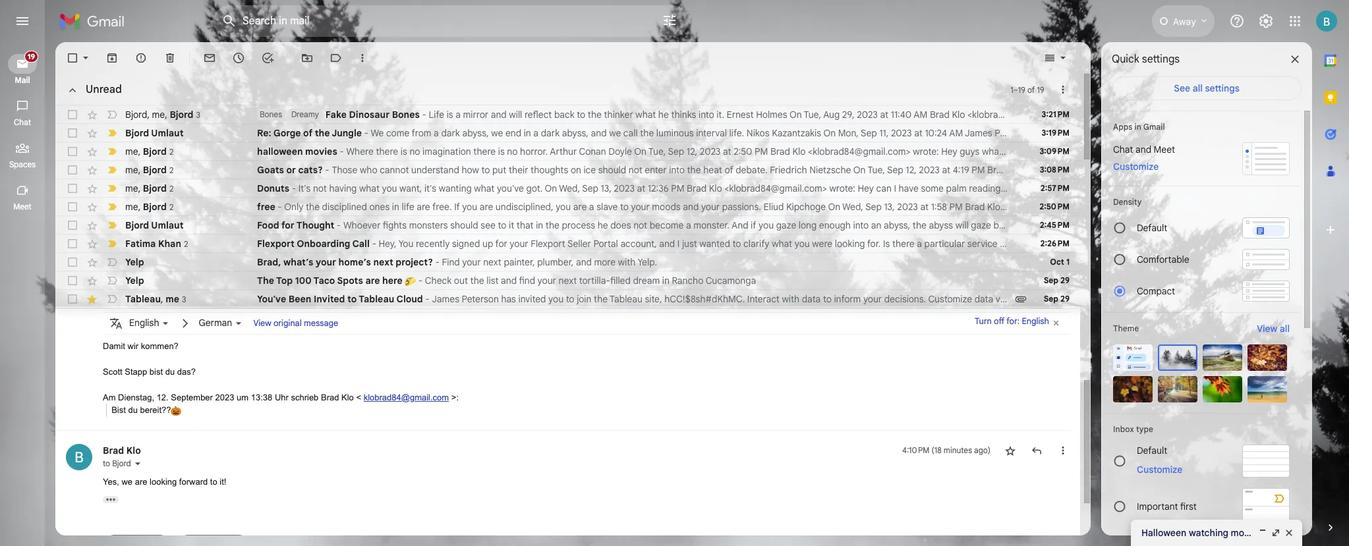 Task type: describe. For each thing, give the bounding box(es) containing it.
view for view all
[[1258, 323, 1278, 335]]

into right the enter
[[669, 164, 685, 176]]

- left we
[[364, 127, 369, 139]]

, for donuts - it's not having what you want, it's wanting what you've got. on wed, sep 13, 2023 at 12:36 pm brad klo <klobrad84@gmail.com> wrote: hey can i have some palm readings in exchange for
[[138, 182, 141, 194]]

free - only the disciplined ones in life are free. if you are undisciplined, you are a slave to your moods and your passions. eliud kipchoge on wed, sep 13, 2023 at 1:58 pm brad klo <klobrad84@gmail.com
[[257, 201, 1101, 213]]

5 ͏͏ from the left
[[839, 275, 842, 287]]

inbox type element
[[1114, 425, 1290, 435]]

2 vertical spatial customize
[[1137, 464, 1183, 476]]

2:26 pm
[[1041, 239, 1070, 249]]

forward
[[179, 477, 208, 487]]

0 vertical spatial 1
[[1011, 85, 1014, 95]]

on left mon,
[[824, 127, 836, 139]]

2 horizontal spatial we
[[609, 127, 621, 139]]

see
[[1175, 82, 1191, 94]]

your up taco in the left of the page
[[316, 257, 336, 268]]

mon,
[[839, 127, 859, 139]]

at left 4:19
[[943, 164, 951, 176]]

turn off for: english
[[975, 317, 1050, 327]]

movies?
[[1121, 146, 1155, 158]]

particular
[[925, 238, 966, 250]]

minimize image
[[1258, 528, 1269, 539]]

the left process
[[546, 220, 560, 231]]

your down the "brad, what's your home's next project? - find your next painter, plumber, and more with yelp. ͏ ͏ ͏ ͏ ͏ ͏ ͏ ͏ ͏ ͏ ͏ ͏ ͏ ͏ ͏ ͏ ͏ ͏ ͏ ͏ ͏ ͏ ͏ ͏ ͏ ͏ ͏ ͏ ͏ ͏ ͏ ͏ ͏ ͏ ͏ ͏ ͏ ͏ ͏ ͏ ͏ ͏ ͏ ͏ ͏ ͏ ͏ ͏ ͏ ͏ ͏ ͏ ͏ ͏ ͏ ͏ ͏ ͏ ͏ ͏ ͏ ͏ ͏ ͏ ͏ ͏ ͏ ͏ ͏ ͏ ͏ ͏ ͏ ͏"
[[538, 275, 556, 287]]

customize inside row
[[929, 293, 973, 305]]

sat,
[[1194, 109, 1210, 121]]

settings inside button
[[1206, 82, 1240, 94]]

2:57 pm
[[1041, 183, 1070, 193]]

for.
[[868, 238, 881, 250]]

damit wir kommen?
[[103, 341, 179, 351]]

gorge
[[274, 127, 301, 139]]

1 horizontal spatial back
[[994, 220, 1014, 231]]

to up yes,
[[103, 459, 110, 469]]

from
[[412, 127, 432, 139]]

service
[[968, 238, 998, 250]]

and down 'become'
[[660, 238, 675, 250]]

is for life
[[447, 109, 453, 121]]

1 horizontal spatial 1
[[1067, 257, 1070, 267]]

what down how
[[474, 183, 495, 195]]

hcc!$8sh#dkhmc.
[[665, 293, 745, 305]]

dienstag,
[[118, 393, 154, 403]]

for up 2:50 pm
[[1061, 183, 1073, 195]]

2 horizontal spatial abyss,
[[884, 220, 911, 231]]

for down only
[[282, 220, 294, 231]]

find
[[519, 275, 535, 287]]

to left join
[[566, 293, 575, 305]]

halloween watching movie month!
[[1142, 528, 1290, 539]]

1 – 19 of 19
[[1011, 85, 1045, 95]]

0 vertical spatial of
[[1028, 85, 1035, 95]]

me , bjord 2 for free
[[125, 201, 174, 213]]

navigation containing mail
[[0, 42, 46, 547]]

at left 11:40
[[881, 109, 889, 121]]

off
[[994, 317, 1005, 327]]

for right up
[[496, 238, 508, 250]]

2 for halloween movies
[[169, 147, 174, 157]]

yes,
[[103, 477, 119, 487]]

the left "abyss"
[[913, 220, 927, 231]]

re: gorge of the jungle - we come from a dark abyss, we end in a dark abyss, and we call the luminous interval life. nikos kazantzakis on mon, sep 11, 2023 at 10:24 am james peterson <james.peterson1902@gmail.com> wrote:
[[257, 127, 1208, 139]]

0 horizontal spatial we
[[122, 477, 133, 487]]

kipchoge
[[787, 201, 826, 213]]

fatima khan 2
[[125, 238, 188, 250]]

1 horizontal spatial james
[[965, 127, 993, 139]]

2 horizontal spatial 19
[[1038, 85, 1045, 95]]

customize inside chat and meet customize
[[1114, 161, 1159, 173]]

klo down kazantzakis
[[793, 146, 806, 158]]

and inside chat and meet customize
[[1136, 144, 1152, 156]]

0 horizontal spatial back
[[555, 109, 575, 121]]

1 vertical spatial hey
[[858, 183, 874, 195]]

in right dream
[[663, 275, 670, 287]]

into left "it." at the right top of the page
[[699, 109, 715, 121]]

heat
[[704, 164, 723, 176]]

1 ͏͏ from the left
[[768, 275, 771, 287]]

1 vertical spatial of
[[303, 127, 313, 139]]

only
[[284, 201, 304, 213]]

mark as unread image
[[203, 51, 216, 65]]

0 horizontal spatial tue,
[[649, 146, 666, 158]]

rancho
[[672, 275, 704, 287]]

english option
[[129, 315, 159, 333]]

schrieb
[[291, 393, 319, 403]]

0 horizontal spatial there
[[376, 146, 398, 158]]

, for you've been invited to tableau cloud - james peterson has invited you to join the tableau site, hcc!$8sh#dkhmc. interact with data to inform your decisions. customize data visualizations to answer your questions. share discoveries to put
[[161, 293, 163, 305]]

0 vertical spatial will
[[509, 109, 522, 121]]

are up see
[[480, 201, 493, 213]]

are left here
[[366, 275, 380, 287]]

- check out the list and find your next tortilla-filled dream in rancho cucamonga ͏ ͏ ͏ ͏ ͏ ͏͏ ͏ ͏ ͏ ͏ ͏͏ ͏ ͏ ͏ ͏ ͏ ͏ ͏ ͏ ͏ ͏͏ ͏ ͏ ͏ ͏ ͏͏ ͏ ͏ ͏ ͏ ͏ ͏ ͏ ͏ ͏ ͏͏ ͏ ͏ ͏ ͏ ͏͏ ͏ ͏ ͏ ͏ ͏ ͏ ͏ ͏ ͏ ͏͏ ͏ ͏ ͏ ͏ ͏͏ ͏
[[416, 275, 891, 287]]

3:09 pm
[[1040, 146, 1070, 156]]

Not starred checkbox
[[1004, 444, 1017, 457]]

chat for chat
[[14, 117, 31, 127]]

portal
[[594, 238, 618, 250]]

food
[[257, 220, 279, 231]]

2 horizontal spatial next
[[559, 275, 577, 287]]

4:10 pm (18 minutes ago) cell
[[903, 444, 991, 457]]

you up the comfortable
[[1133, 238, 1148, 250]]

me , bjord 2 for goats
[[125, 164, 174, 176]]

site,
[[645, 293, 662, 305]]

bist
[[150, 367, 163, 377]]

2 were from the left
[[1110, 238, 1131, 250]]

1 horizontal spatial or
[[1099, 238, 1108, 250]]

0 vertical spatial i
[[1159, 164, 1161, 176]]

doyle
[[609, 146, 632, 158]]

the left the heat
[[687, 164, 701, 176]]

support
[[1042, 238, 1075, 250]]

2023 down interval
[[700, 146, 721, 158]]

on up enough
[[829, 201, 841, 213]]

7 ͏͏ from the left
[[875, 275, 877, 287]]

khan
[[158, 238, 181, 250]]

having
[[329, 183, 357, 195]]

inbox section options image
[[1057, 83, 1070, 96]]

display density element
[[1114, 197, 1290, 207]]

recently
[[416, 238, 450, 250]]

come
[[386, 127, 410, 139]]

2023 up some
[[919, 164, 940, 176]]

fake dinosaur bones - life is a mirror and will reflect back to the thinker what he thinks into it. ernest holmes on tue, aug 29, 2023 at 11:40 am brad klo <klobrad84@gmail.com> wrote: thanks for the tip. on sat, aug
[[326, 109, 1228, 121]]

in left life
[[392, 201, 400, 213]]

quick
[[1112, 53, 1140, 66]]

bereit??
[[140, 406, 171, 416]]

support image
[[1230, 13, 1246, 29]]

1 horizontal spatial english
[[1022, 317, 1050, 327]]

1 vertical spatial james
[[432, 293, 460, 305]]

dinosaur
[[349, 109, 390, 121]]

2:45 pm
[[1040, 220, 1070, 230]]

and
[[732, 220, 749, 231]]

klo up the show details image
[[127, 445, 141, 457]]

life.
[[730, 127, 745, 139]]

you right if
[[462, 201, 478, 213]]

me for donuts
[[125, 182, 138, 194]]

more image
[[356, 51, 369, 65]]

klo up the exchange
[[1010, 164, 1023, 176]]

pm right 1:58
[[950, 201, 963, 213]]

list inside 'unread' main content
[[55, 214, 1070, 547]]

add to tasks image
[[261, 51, 274, 65]]

to right slave
[[620, 201, 629, 213]]

the left "thinker" on the top of page
[[588, 109, 602, 121]]

2 gaze from the left
[[971, 220, 992, 231]]

1 dark from the left
[[441, 127, 460, 139]]

to down spots
[[348, 293, 357, 305]]

<klobrad84@gmail.com> up eliud
[[725, 183, 827, 195]]

1 horizontal spatial with
[[782, 293, 800, 305]]

0 vertical spatial or
[[287, 164, 296, 176]]

what right clarify
[[772, 238, 793, 250]]

2023 inside "list"
[[215, 393, 234, 403]]

chat heading
[[0, 117, 45, 128]]

1 horizontal spatial 13,
[[885, 201, 895, 213]]

is for there
[[401, 146, 407, 158]]

into up need
[[1017, 220, 1032, 231]]

- down the disciplined
[[337, 220, 341, 231]]

spaces heading
[[0, 160, 45, 170]]

brad, what's your home's next project? - find your next painter, plumber, and more with yelp. ͏ ͏ ͏ ͏ ͏ ͏ ͏ ͏ ͏ ͏ ͏ ͏ ͏ ͏ ͏ ͏ ͏ ͏ ͏ ͏ ͏ ͏ ͏ ͏ ͏ ͏ ͏ ͏ ͏ ͏ ͏ ͏ ͏ ͏ ͏ ͏ ͏ ͏ ͏ ͏ ͏ ͏ ͏ ͏ ͏ ͏ ͏ ͏ ͏ ͏ ͏ ͏ ͏ ͏ ͏ ͏ ͏ ͏ ͏ ͏ ͏ ͏ ͏ ͏ ͏ ͏ ͏ ͏ ͏ ͏ ͏ ͏ ͏ ͏
[[257, 257, 832, 268]]

2 horizontal spatial tue,
[[868, 164, 886, 176]]

halloween
[[1142, 528, 1187, 539]]

it.
[[717, 109, 725, 121]]

nikos
[[747, 127, 770, 139]]

- right free
[[278, 201, 282, 213]]

>:
[[452, 393, 459, 403]]

all for see
[[1193, 82, 1203, 94]]

brad down the goats or cats? - those who cannot understand how to put their thoughts on ice should not enter into the heat of debate. friedrich nietzsche on tue, sep 12, 2023 at 4:19 pm brad klo <klobrad84@gmail.com> wrote: i
[[687, 183, 707, 195]]

apps in gmail
[[1114, 122, 1166, 132]]

0 horizontal spatial peterson
[[462, 293, 499, 305]]

on right got.
[[545, 183, 557, 195]]

chat and meet customize
[[1114, 144, 1176, 173]]

row containing fatima khan
[[55, 235, 1166, 253]]

🌮 image
[[405, 276, 416, 287]]

0 horizontal spatial 13,
[[601, 183, 612, 195]]

settings image
[[1259, 13, 1275, 29]]

german
[[199, 317, 232, 329]]

1 just from the left
[[682, 238, 698, 250]]

onboarding
[[297, 238, 350, 250]]

- left life
[[422, 109, 427, 121]]

your up monster.
[[702, 201, 720, 213]]

important first
[[1137, 501, 1197, 513]]

sep up an
[[866, 201, 882, 213]]

2 for goats or cats?
[[169, 165, 174, 175]]

1 vertical spatial i
[[894, 183, 897, 195]]

disciplined
[[322, 201, 367, 213]]

cloud
[[397, 293, 423, 305]]

need
[[1018, 238, 1039, 250]]

yes, we are looking forward to it!
[[103, 477, 229, 487]]

the up thought
[[306, 201, 320, 213]]

brad klo
[[103, 445, 141, 457]]

fights
[[383, 220, 407, 231]]

brad right schrieb
[[321, 393, 339, 403]]

a left the particular
[[917, 238, 923, 250]]

what's
[[284, 257, 313, 268]]

- right cats?
[[325, 164, 330, 176]]

wrote: down 'sat,'
[[1182, 127, 1208, 139]]

1 horizontal spatial should
[[598, 164, 627, 176]]

have
[[899, 183, 919, 195]]

wanting
[[439, 183, 472, 195]]

a down free - only the disciplined ones in life are free. if you are undisciplined, you are a slave to your moods and your passions. eliud kipchoge on wed, sep 13, 2023 at 1:58 pm brad klo <klobrad84@gmail.com
[[686, 220, 691, 231]]

oct 1
[[1051, 257, 1070, 267]]

0 horizontal spatial put
[[493, 164, 507, 176]]

2 flexport from the left
[[531, 238, 566, 250]]

<
[[356, 393, 361, 403]]

1 horizontal spatial tableau
[[359, 293, 395, 305]]

in right readings
[[1008, 183, 1015, 195]]

delete image
[[164, 51, 177, 65]]

klo up guys
[[952, 109, 966, 121]]

me for free
[[125, 201, 138, 213]]

process
[[562, 220, 596, 231]]

halloween movies - where there is no imagination there is no horror. arthur conan doyle on tue, sep 12, 2023 at 2:50 pm brad klo <klobrad84@gmail.com> wrote: hey guys what are your favorite halloween movies?
[[257, 146, 1155, 158]]

toggle split pane mode image
[[1044, 51, 1057, 65]]

become
[[650, 220, 684, 231]]

customize button for default
[[1130, 462, 1191, 478]]

move to image
[[301, 51, 314, 65]]

1 vertical spatial put
[[1251, 293, 1265, 305]]

🎃 image
[[171, 406, 181, 417]]

1 horizontal spatial there
[[474, 146, 496, 158]]

wrote: down 10:24
[[913, 146, 939, 158]]

decisions.
[[885, 293, 927, 305]]

Search in mail text field
[[243, 15, 625, 28]]

1 no from the left
[[410, 146, 420, 158]]

, for halloween movies - where there is no imagination there is no horror. arthur conan doyle on tue, sep 12, 2023 at 2:50 pm brad klo <klobrad84@gmail.com> wrote: hey guys what are your favorite halloween movies?
[[138, 145, 141, 157]]

19 inside "link"
[[28, 52, 35, 61]]

3 inside 'bjord , me , bjord 3'
[[196, 110, 200, 120]]

<klobrad84@gmail.com> down 'favorite'
[[1025, 164, 1128, 176]]

up
[[483, 238, 493, 250]]

0 vertical spatial 12,
[[687, 146, 698, 158]]

yelp for the top 100 taco spots are here
[[125, 275, 144, 287]]

3:21 pm
[[1042, 109, 1070, 119]]

0 horizontal spatial he
[[598, 220, 608, 231]]

cucamonga
[[706, 275, 756, 287]]

- left where
[[340, 146, 344, 158]]

at left 10:24
[[915, 127, 923, 139]]

2 data from the left
[[975, 293, 994, 305]]

0 vertical spatial wed,
[[559, 183, 580, 195]]

german list box
[[199, 315, 245, 333]]

show details image
[[134, 460, 142, 468]]

19 link
[[8, 51, 38, 74]]

your right inform
[[864, 293, 882, 305]]

free
[[257, 201, 275, 213]]

what up call
[[636, 109, 656, 121]]

0 horizontal spatial abyss,
[[463, 127, 489, 139]]

4 row from the top
[[55, 161, 1161, 179]]

me , bjord 2 for donuts
[[125, 182, 174, 194]]

sep down oct
[[1044, 276, 1059, 286]]

you right the if
[[759, 220, 774, 231]]

the left list
[[471, 275, 484, 287]]

2 horizontal spatial tableau
[[610, 293, 643, 305]]

mirror
[[463, 109, 489, 121]]

enough
[[819, 220, 851, 231]]

in right that
[[536, 220, 544, 231]]

pm right 2:50
[[755, 146, 768, 158]]

to down and
[[733, 238, 742, 250]]

you've been invited to tableau cloud - james peterson has invited you to join the tableau site, hcc!$8sh#dkhmc. interact with data to inform your decisions. customize data visualizations to answer your questions. share discoveries to put
[[257, 293, 1265, 305]]

10:24
[[925, 127, 948, 139]]

wrote: down nietzsche
[[830, 183, 856, 195]]

signed
[[452, 238, 480, 250]]

0 horizontal spatial bones
[[260, 109, 282, 119]]

does
[[611, 220, 631, 231]]

8 ͏͏ from the left
[[886, 275, 889, 287]]

a right from
[[434, 127, 439, 139]]

to left answer
[[1054, 293, 1063, 305]]

2023 down the have
[[898, 201, 918, 213]]

1 vertical spatial not
[[313, 183, 327, 195]]

to left inform
[[824, 293, 832, 305]]

wrote: up the <james.peterson1902@gmail.com>
[[1073, 109, 1099, 121]]

see all settings
[[1175, 82, 1240, 94]]

sep left answer
[[1044, 294, 1059, 304]]

a up horror.
[[534, 127, 539, 139]]

1 flexport from the left
[[257, 238, 295, 250]]

1 vertical spatial will
[[956, 220, 969, 231]]

2 halloween from the left
[[1076, 146, 1119, 158]]

the right call
[[640, 127, 654, 139]]

looking inside "list"
[[150, 477, 177, 487]]

unread main content
[[55, 42, 1265, 547]]

me for halloween movies
[[125, 145, 138, 157]]

are up process
[[574, 201, 587, 213]]

debate.
[[736, 164, 768, 176]]

if
[[751, 220, 757, 231]]

brad up the to bjord
[[103, 445, 124, 457]]

2 row from the top
[[55, 124, 1208, 142]]

what down who
[[359, 183, 380, 195]]

oct
[[1051, 257, 1065, 267]]

- left it's
[[292, 183, 296, 195]]

6 ͏͏ from the left
[[851, 275, 853, 287]]

and right mirror
[[491, 109, 507, 121]]

0 horizontal spatial du
[[128, 406, 138, 416]]

ago)
[[975, 446, 991, 456]]

1 horizontal spatial peterson
[[995, 127, 1032, 139]]

1 default from the top
[[1137, 222, 1168, 234]]

to left 'it'
[[498, 220, 507, 231]]

pm up free - only the disciplined ones in life are free. if you are undisciplined, you are a slave to your moods and your passions. eliud kipchoge on wed, sep 13, 2023 at 1:58 pm brad klo <klobrad84@gmail.com
[[671, 183, 685, 195]]

<klobrad84@gmail.com> down mon,
[[808, 146, 911, 158]]

1 horizontal spatial am
[[950, 127, 964, 139]]

1 horizontal spatial bones
[[392, 109, 420, 121]]

2 inside fatima khan 2
[[184, 239, 188, 249]]

thinker
[[604, 109, 633, 121]]

1 horizontal spatial 19
[[1019, 85, 1026, 95]]

show trimmed content image
[[103, 497, 119, 504]]

2 vertical spatial not
[[634, 220, 648, 231]]

the right join
[[594, 293, 608, 305]]



Task type: vqa. For each thing, say whether or not it's contained in the screenshot.
first "heading"
no



Task type: locate. For each thing, give the bounding box(es) containing it.
, for free - only the disciplined ones in life are free. if you are undisciplined, you are a slave to your moods and your passions. eliud kipchoge on wed, sep 13, 2023 at 1:58 pm brad klo <klobrad84@gmail.com
[[138, 201, 141, 213]]

uhr
[[275, 393, 289, 403]]

got.
[[526, 183, 543, 195]]

guys
[[960, 146, 980, 158]]

ones
[[370, 201, 390, 213]]

row up the seller
[[55, 216, 1081, 235]]

at left 1:58
[[921, 201, 929, 213]]

type
[[1137, 425, 1154, 435]]

customize button up important
[[1130, 462, 1191, 478]]

1 vertical spatial all
[[1280, 323, 1290, 335]]

quick settings element
[[1112, 53, 1180, 76]]

life
[[429, 109, 445, 121]]

abyss
[[929, 220, 954, 231]]

peterson down list
[[462, 293, 499, 305]]

1 were from the left
[[813, 238, 833, 250]]

horror.
[[520, 146, 548, 158]]

bjord umlaut for food for thought
[[125, 220, 184, 231]]

0 vertical spatial chat
[[14, 117, 31, 127]]

tue, up the enter
[[649, 146, 666, 158]]

2 sep 29 from the top
[[1044, 294, 1070, 304]]

find
[[442, 257, 460, 268]]

food for thought - whoever fights monsters should see to it that in the process he does not become a monster. and if you gaze long enough into an abyss, the abyss will gaze back into you.
[[257, 220, 1052, 231]]

2 yelp from the top
[[125, 275, 144, 287]]

in right end
[[524, 127, 531, 139]]

2 29 from the top
[[1061, 294, 1070, 304]]

i down gmail
[[1159, 164, 1161, 176]]

2 vertical spatial tue,
[[868, 164, 886, 176]]

1 vertical spatial du
[[128, 406, 138, 416]]

english list box
[[129, 315, 172, 333]]

list containing english
[[55, 214, 1070, 547]]

13, up slave
[[601, 183, 612, 195]]

0 horizontal spatial view
[[254, 318, 271, 329]]

0 vertical spatial yelp
[[125, 257, 144, 268]]

your up the food for thought - whoever fights monsters should see to it that in the process he does not become a monster. and if you gaze long enough into an abyss, the abyss will gaze back into you.
[[631, 201, 650, 213]]

we
[[491, 127, 503, 139], [609, 127, 621, 139], [122, 477, 133, 487]]

1 vertical spatial or
[[1099, 238, 1108, 250]]

1 horizontal spatial du
[[165, 367, 175, 377]]

12:36
[[648, 183, 669, 195]]

0 vertical spatial settings
[[1143, 53, 1180, 66]]

0 horizontal spatial james
[[432, 293, 460, 305]]

1 horizontal spatial dark
[[541, 127, 560, 139]]

row containing tableau
[[55, 290, 1265, 309]]

me for goats or cats?
[[125, 164, 138, 176]]

1 data from the left
[[802, 293, 821, 305]]

1 horizontal spatial of
[[725, 164, 734, 176]]

flexport onboarding call - hey, you recently signed up for your flexport seller portal account, and i just wanted to clarify what you were looking for. is there a particular service you need support with, or were you just
[[257, 238, 1166, 250]]

cats?
[[298, 164, 323, 176]]

2 umlaut from the top
[[151, 220, 184, 231]]

of
[[1028, 85, 1035, 95], [303, 127, 313, 139], [725, 164, 734, 176]]

3 me , bjord 2 from the top
[[125, 182, 174, 194]]

0 horizontal spatial or
[[287, 164, 296, 176]]

top
[[276, 275, 293, 287]]

you left need
[[1001, 238, 1016, 250]]

navigation
[[0, 42, 46, 547]]

dark up imagination
[[441, 127, 460, 139]]

customize button
[[1106, 159, 1167, 175], [1130, 462, 1191, 478]]

0 vertical spatial put
[[493, 164, 507, 176]]

0 vertical spatial not
[[629, 164, 643, 176]]

minutes
[[944, 446, 973, 456]]

1 horizontal spatial next
[[483, 257, 502, 268]]

of right the heat
[[725, 164, 734, 176]]

data left inform
[[802, 293, 821, 305]]

0 horizontal spatial data
[[802, 293, 821, 305]]

1 horizontal spatial tue,
[[804, 109, 822, 121]]

close image
[[1285, 528, 1295, 539]]

0 horizontal spatial flexport
[[257, 238, 295, 250]]

19
[[28, 52, 35, 61], [1019, 85, 1026, 95], [1038, 85, 1045, 95]]

moods
[[652, 201, 681, 213]]

2 no from the left
[[507, 146, 518, 158]]

2 bjord umlaut from the top
[[125, 220, 184, 231]]

1
[[1011, 85, 1014, 95], [1067, 257, 1070, 267]]

3 inside tableau , me 3
[[182, 294, 186, 304]]

klo
[[952, 109, 966, 121], [793, 146, 806, 158], [1010, 164, 1023, 176], [709, 183, 722, 195], [988, 201, 1001, 213], [342, 393, 354, 403], [127, 445, 141, 457]]

we
[[371, 127, 384, 139]]

into left an
[[854, 220, 869, 231]]

not starred image
[[1004, 444, 1017, 457]]

looking inside row
[[835, 238, 865, 250]]

filled
[[611, 275, 631, 287]]

me , bjord 2
[[125, 145, 174, 157], [125, 164, 174, 176], [125, 182, 174, 194], [125, 201, 174, 213]]

bjord umlaut up fatima khan 2
[[125, 220, 184, 231]]

0 horizontal spatial with
[[618, 257, 636, 268]]

2 horizontal spatial i
[[1159, 164, 1161, 176]]

what right guys
[[982, 146, 1003, 158]]

sep down the ice
[[582, 183, 599, 195]]

and up conan
[[591, 127, 607, 139]]

bjord , me , bjord 3
[[125, 108, 200, 120]]

to left "thinker" on the top of page
[[577, 109, 586, 121]]

tab list
[[1313, 42, 1350, 499]]

1 horizontal spatial hey
[[942, 146, 958, 158]]

theme
[[1114, 324, 1140, 334]]

you right "invited"
[[549, 293, 564, 305]]

1 sep 29 from the top
[[1044, 276, 1070, 286]]

1 horizontal spatial 3
[[196, 110, 200, 120]]

just up the comfortable
[[1151, 238, 1166, 250]]

1 horizontal spatial wed,
[[843, 201, 864, 213]]

tip.
[[1164, 109, 1177, 121]]

put left their
[[493, 164, 507, 176]]

turn
[[975, 317, 992, 327]]

list
[[487, 275, 499, 287]]

apps
[[1114, 122, 1133, 132]]

12,
[[687, 146, 698, 158], [906, 164, 917, 176]]

compact
[[1137, 286, 1176, 297]]

0 vertical spatial umlaut
[[151, 127, 184, 139]]

me , bjord 2 for halloween
[[125, 145, 174, 157]]

your right answer
[[1098, 293, 1116, 305]]

meet inside heading
[[13, 202, 32, 212]]

0 vertical spatial with
[[618, 257, 636, 268]]

1 horizontal spatial looking
[[835, 238, 865, 250]]

row up more
[[55, 235, 1166, 253]]

or left cats?
[[287, 164, 296, 176]]

0 vertical spatial am
[[914, 109, 928, 121]]

unread
[[86, 83, 122, 96]]

data up turn
[[975, 293, 994, 305]]

11 row from the top
[[55, 290, 1265, 309]]

wed, down on
[[559, 183, 580, 195]]

has attachment image
[[1015, 293, 1028, 306]]

meet heading
[[0, 202, 45, 212]]

german option
[[199, 315, 232, 333]]

meet inside chat and meet customize
[[1154, 144, 1176, 156]]

fatima
[[125, 238, 156, 250]]

2 ͏͏ from the left
[[780, 275, 782, 287]]

with
[[618, 257, 636, 268], [782, 293, 800, 305]]

archive image
[[106, 51, 119, 65]]

Search in mail search field
[[214, 5, 688, 37]]

there up 'cannot'
[[376, 146, 398, 158]]

invited
[[519, 293, 546, 305]]

0 vertical spatial he
[[659, 109, 669, 121]]

important
[[1137, 501, 1179, 513]]

there up how
[[474, 146, 496, 158]]

list
[[55, 214, 1070, 547]]

you down 'cannot'
[[382, 183, 397, 195]]

1 vertical spatial umlaut
[[151, 220, 184, 231]]

labels image
[[330, 51, 343, 65]]

1 halloween from the left
[[257, 146, 303, 158]]

tableau
[[125, 293, 161, 305], [359, 293, 395, 305], [610, 293, 643, 305]]

klo left <
[[342, 393, 354, 403]]

tue, up the can
[[868, 164, 886, 176]]

message
[[304, 318, 338, 329]]

at
[[881, 109, 889, 121], [915, 127, 923, 139], [723, 146, 732, 158], [943, 164, 951, 176], [637, 183, 646, 195], [921, 201, 929, 213]]

monster.
[[694, 220, 730, 231]]

enter
[[645, 164, 667, 176]]

not right it's
[[313, 183, 327, 195]]

1 horizontal spatial is
[[447, 109, 453, 121]]

default up the comfortable
[[1137, 222, 1168, 234]]

1 vertical spatial customize
[[929, 293, 973, 305]]

mail heading
[[0, 75, 45, 86]]

2 horizontal spatial is
[[498, 146, 505, 158]]

2 for free
[[169, 202, 174, 212]]

and right list
[[501, 275, 517, 287]]

row up call
[[55, 106, 1228, 124]]

chat for chat and meet customize
[[1114, 144, 1134, 156]]

7 row from the top
[[55, 216, 1081, 235]]

2 just from the left
[[1151, 238, 1166, 250]]

1 yelp from the top
[[125, 257, 144, 268]]

your
[[1021, 146, 1040, 158], [631, 201, 650, 213], [702, 201, 720, 213], [510, 238, 529, 250], [316, 257, 336, 268], [462, 257, 481, 268], [538, 275, 556, 287], [864, 293, 882, 305], [1098, 293, 1116, 305]]

1 horizontal spatial abyss,
[[562, 127, 589, 139]]

snooze image
[[232, 51, 245, 65]]

1 row from the top
[[55, 106, 1228, 124]]

None checkbox
[[66, 108, 79, 121], [66, 164, 79, 177], [66, 200, 79, 214], [66, 237, 79, 251], [66, 256, 79, 269], [66, 274, 79, 288], [66, 108, 79, 121], [66, 164, 79, 177], [66, 200, 79, 214], [66, 237, 79, 251], [66, 256, 79, 269], [66, 274, 79, 288]]

1 me , bjord 2 from the top
[[125, 145, 174, 157]]

row up doyle
[[55, 124, 1208, 142]]

2 aug from the left
[[1212, 109, 1228, 121]]

10 row from the top
[[55, 272, 1081, 290]]

None checkbox
[[66, 51, 79, 65], [66, 127, 79, 140], [66, 145, 79, 158], [66, 182, 79, 195], [66, 219, 79, 232], [66, 293, 79, 306], [66, 51, 79, 65], [66, 127, 79, 140], [66, 145, 79, 158], [66, 182, 79, 195], [66, 219, 79, 232], [66, 293, 79, 306]]

been
[[289, 293, 311, 305]]

flexport up brad,
[[257, 238, 295, 250]]

not up account,
[[634, 220, 648, 231]]

pop out image
[[1271, 528, 1282, 539]]

view inside "list"
[[254, 318, 271, 329]]

we left end
[[491, 127, 503, 139]]

report spam image
[[135, 51, 148, 65]]

0 horizontal spatial should
[[450, 220, 479, 231]]

0 horizontal spatial all
[[1193, 82, 1203, 94]]

, for goats or cats? - those who cannot understand how to put their thoughts on ice should not enter into the heat of debate. friedrich nietzsche on tue, sep 12, 2023 at 4:19 pm brad klo <klobrad84@gmail.com> wrote: i
[[138, 164, 141, 176]]

dark down reflect
[[541, 127, 560, 139]]

brad down readings
[[966, 201, 985, 213]]

0 horizontal spatial will
[[509, 109, 522, 121]]

wir
[[128, 341, 139, 351]]

29 for james peterson has invited you to join the tableau site, hcc!$8sh#dkhmc. interact with data to inform your decisions. customize data visualizations to answer your questions. share discoveries to put
[[1061, 294, 1070, 304]]

damit
[[103, 341, 125, 351]]

am
[[103, 393, 116, 403]]

2 horizontal spatial there
[[893, 238, 915, 250]]

not left the enter
[[629, 164, 643, 176]]

5 row from the top
[[55, 179, 1081, 198]]

6 row from the top
[[55, 198, 1101, 216]]

inbox type
[[1114, 425, 1154, 435]]

main menu image
[[15, 13, 30, 29]]

peterson
[[995, 127, 1032, 139], [462, 293, 499, 305]]

gaze
[[777, 220, 797, 231], [971, 220, 992, 231]]

see all settings button
[[1112, 76, 1302, 100]]

ernest
[[727, 109, 754, 121]]

29 for check out the list and find your next tortilla-filled dream in rancho cucamonga ͏ ͏ ͏ ͏ ͏ ͏͏ ͏ ͏ ͏ ͏ ͏͏ ͏ ͏ ͏ ͏ ͏ ͏ ͏ ͏ ͏ ͏͏ ͏ ͏ ͏ ͏ ͏͏ ͏ ͏ ͏ ͏ ͏ ͏ ͏ ͏ ͏ ͏͏ ͏ ͏ ͏ ͏ ͏͏ ͏ ͏ ͏ ͏ ͏ ͏ ͏ ͏ ͏ ͏͏ ͏ ͏ ͏ ͏ ͏͏ ͏
[[1061, 276, 1070, 286]]

1 gaze from the left
[[777, 220, 797, 231]]

0 horizontal spatial 3
[[182, 294, 186, 304]]

0 horizontal spatial meet
[[13, 202, 32, 212]]

all
[[1193, 82, 1203, 94], [1280, 323, 1290, 335]]

theme element
[[1114, 322, 1140, 336]]

2023 up slave
[[614, 183, 635, 195]]

interact
[[748, 293, 780, 305]]

umlaut down 'bjord , me , bjord 3'
[[151, 127, 184, 139]]

on
[[571, 164, 582, 176]]

0 vertical spatial sep 29
[[1044, 276, 1070, 286]]

0 horizontal spatial tableau
[[125, 293, 161, 305]]

0 horizontal spatial next
[[374, 257, 394, 268]]

0 horizontal spatial were
[[813, 238, 833, 250]]

1 horizontal spatial meet
[[1154, 144, 1176, 156]]

0 vertical spatial looking
[[835, 238, 865, 250]]

view for view original message
[[254, 318, 271, 329]]

halloween down the <james.peterson1902@gmail.com>
[[1076, 146, 1119, 158]]

advanced search options image
[[657, 7, 683, 34]]

abyss, down mirror
[[463, 127, 489, 139]]

tue,
[[804, 109, 822, 121], [649, 146, 666, 158], [868, 164, 886, 176]]

0 vertical spatial default
[[1137, 222, 1168, 234]]

9 row from the top
[[55, 253, 1081, 272]]

3 ͏͏ from the left
[[804, 275, 806, 287]]

there
[[376, 146, 398, 158], [474, 146, 496, 158], [893, 238, 915, 250]]

1 umlaut from the top
[[151, 127, 184, 139]]

1:58
[[932, 201, 948, 213]]

0 horizontal spatial gaze
[[777, 220, 797, 231]]

- left 'find'
[[436, 257, 440, 268]]

2 vertical spatial of
[[725, 164, 734, 176]]

1 vertical spatial sep 29
[[1044, 294, 1070, 304]]

4 me , bjord 2 from the top
[[125, 201, 174, 213]]

brad up readings
[[988, 164, 1008, 176]]

original
[[274, 318, 302, 329]]

2 for donuts
[[169, 184, 174, 194]]

hey
[[942, 146, 958, 158], [858, 183, 874, 195]]

chat inside chat and meet customize
[[1114, 144, 1134, 156]]

data
[[802, 293, 821, 305], [975, 293, 994, 305]]

density
[[1114, 197, 1142, 207]]

reflect
[[525, 109, 552, 121]]

the up movies
[[315, 127, 330, 139]]

of down the dreamy
[[303, 127, 313, 139]]

1 horizontal spatial view
[[1258, 323, 1278, 335]]

1 29 from the top
[[1061, 276, 1070, 286]]

1 vertical spatial yelp
[[125, 275, 144, 287]]

all for view
[[1280, 323, 1290, 335]]

- right '🌮' image
[[419, 275, 423, 287]]

sep 29 for check out the list and find your next tortilla-filled dream in rancho cucamonga ͏ ͏ ͏ ͏ ͏ ͏͏ ͏ ͏ ͏ ͏ ͏͏ ͏ ͏ ͏ ͏ ͏ ͏ ͏ ͏ ͏ ͏͏ ͏ ͏ ͏ ͏ ͏͏ ͏ ͏ ͏ ͏ ͏ ͏ ͏ ͏ ͏ ͏͏ ͏ ͏ ͏ ͏ ͏͏ ͏ ͏ ͏ ͏ ͏ ͏ ͏ ͏ ͏ ͏͏ ͏ ͏ ͏ ͏ ͏͏ ͏
[[1044, 276, 1070, 286]]

default down type
[[1137, 445, 1168, 457]]

view inside "button"
[[1258, 323, 1278, 335]]

join
[[577, 293, 592, 305]]

2023 right 29,
[[857, 109, 878, 121]]

clarify
[[744, 238, 770, 250]]

0 horizontal spatial looking
[[150, 477, 177, 487]]

to right how
[[482, 164, 490, 176]]

to right discoveries
[[1240, 293, 1249, 305]]

wrote: down movies?
[[1130, 164, 1156, 176]]

chat down apps
[[1114, 144, 1134, 156]]

english up damit wir kommen?
[[129, 317, 159, 329]]

1 aug from the left
[[824, 109, 840, 121]]

search in mail image
[[218, 9, 241, 33]]

pm right 4:19
[[972, 164, 985, 176]]

1 horizontal spatial data
[[975, 293, 994, 305]]

0 vertical spatial customize
[[1114, 161, 1159, 173]]

0 vertical spatial bjord umlaut
[[125, 127, 184, 139]]

klo down readings
[[988, 201, 1001, 213]]

umlaut up khan
[[151, 220, 184, 231]]

1 vertical spatial looking
[[150, 477, 177, 487]]

0 horizontal spatial 19
[[28, 52, 35, 61]]

0 horizontal spatial hey
[[858, 183, 874, 195]]

all inside button
[[1193, 82, 1203, 94]]

tue, up kazantzakis
[[804, 109, 822, 121]]

halloween down gorge at the left top of the page
[[257, 146, 303, 158]]

row containing bjord
[[55, 106, 1228, 124]]

next down hey,
[[374, 257, 394, 268]]

8 row from the top
[[55, 235, 1166, 253]]

bjord umlaut for re: gorge of the jungle
[[125, 127, 184, 139]]

spots
[[337, 275, 363, 287]]

1 horizontal spatial halloween
[[1076, 146, 1119, 158]]

11,
[[880, 127, 889, 139]]

are right guys
[[1005, 146, 1019, 158]]

2023 right 11,
[[891, 127, 912, 139]]

customize button for chat and meet
[[1106, 159, 1167, 175]]

yelp for brad, what's your home's next project?
[[125, 257, 144, 268]]

unread tab panel
[[55, 74, 1265, 456]]

0 horizontal spatial no
[[410, 146, 420, 158]]

chat inside the chat heading
[[14, 117, 31, 127]]

4:10 pm (18 minutes ago)
[[903, 446, 991, 456]]

are inside "list"
[[135, 477, 147, 487]]

2 vertical spatial i
[[678, 238, 680, 250]]

umlaut for re: gorge of the jungle - we come from a dark abyss, we end in a dark abyss, and we call the luminous interval life. nikos kazantzakis on mon, sep 11, 2023 at 10:24 am james peterson <james.peterson1902@gmail.com> wrote:
[[151, 127, 184, 139]]

0 vertical spatial james
[[965, 127, 993, 139]]

james down check
[[432, 293, 460, 305]]

1 vertical spatial 12,
[[906, 164, 917, 176]]

taco
[[314, 275, 335, 287]]

thanks
[[1101, 109, 1131, 121]]

the
[[257, 275, 274, 287]]

james up guys
[[965, 127, 993, 139]]

gmail image
[[59, 8, 131, 34]]

slave
[[597, 201, 618, 213]]

1 horizontal spatial he
[[659, 109, 669, 121]]

- right the call in the left top of the page
[[372, 238, 376, 250]]

1 horizontal spatial we
[[491, 127, 503, 139]]

settings
[[1143, 53, 1180, 66], [1206, 82, 1240, 94]]

0 vertical spatial hey
[[942, 146, 958, 158]]

tableau down 'filled'
[[610, 293, 643, 305]]

3 row from the top
[[55, 142, 1155, 161]]

tableau up english option
[[125, 293, 161, 305]]

sep 29 for james peterson has invited you to join the tableau site, hcc!$8sh#dkhmc. interact with data to inform your decisions. customize data visualizations to answer your questions. share discoveries to put
[[1044, 294, 1070, 304]]

du down 'dienstag,'
[[128, 406, 138, 416]]

english inside list box
[[129, 317, 159, 329]]

1 horizontal spatial 12,
[[906, 164, 917, 176]]

1 horizontal spatial settings
[[1206, 82, 1240, 94]]

should
[[598, 164, 627, 176], [450, 220, 479, 231]]

2 dark from the left
[[541, 127, 560, 139]]

1 horizontal spatial all
[[1280, 323, 1290, 335]]

spaces
[[9, 160, 36, 169]]

4 ͏͏ from the left
[[816, 275, 818, 287]]

and right moods
[[683, 201, 699, 213]]

1 bjord umlaut from the top
[[125, 127, 184, 139]]

on right doyle
[[634, 146, 647, 158]]

<james.peterson1902@gmail.com>
[[1035, 127, 1179, 139]]

your down signed
[[462, 257, 481, 268]]

seller
[[568, 238, 591, 250]]

2 default from the top
[[1137, 445, 1168, 457]]

1 vertical spatial wed,
[[843, 201, 864, 213]]

0 horizontal spatial of
[[303, 127, 313, 139]]

your left '3:09 pm'
[[1021, 146, 1040, 158]]

questions.
[[1119, 293, 1162, 305]]

row down doyle
[[55, 161, 1161, 179]]

1 vertical spatial bjord umlaut
[[125, 220, 184, 231]]

movie
[[1232, 528, 1258, 539]]

1 left inbox section options icon
[[1011, 85, 1014, 95]]

exchange
[[1018, 183, 1059, 195]]

or right with,
[[1099, 238, 1108, 250]]

if
[[454, 201, 460, 213]]

row
[[55, 106, 1228, 124], [55, 124, 1208, 142], [55, 142, 1155, 161], [55, 161, 1161, 179], [55, 179, 1081, 198], [55, 198, 1101, 216], [55, 216, 1081, 235], [55, 235, 1166, 253], [55, 253, 1081, 272], [55, 272, 1081, 290], [55, 290, 1265, 309]]

umlaut for food for thought - whoever fights monsters should see to it that in the process he does not become a monster. and if you gaze long enough into an abyss, the abyss will gaze back into you.
[[151, 220, 184, 231]]

0 horizontal spatial 1
[[1011, 85, 1014, 95]]

abyss, up arthur
[[562, 127, 589, 139]]

hey left the can
[[858, 183, 874, 195]]

all inside "button"
[[1280, 323, 1290, 335]]

1 vertical spatial settings
[[1206, 82, 1240, 94]]

1 vertical spatial with
[[782, 293, 800, 305]]

2 me , bjord 2 from the top
[[125, 164, 174, 176]]

brad up 10:24
[[930, 109, 950, 121]]

1 vertical spatial 29
[[1061, 294, 1070, 304]]

bjord umlaut
[[125, 127, 184, 139], [125, 220, 184, 231]]

visualizations
[[996, 293, 1052, 305]]

were right with,
[[1110, 238, 1131, 250]]

3:08 pm
[[1040, 165, 1070, 175]]

0 horizontal spatial i
[[678, 238, 680, 250]]



